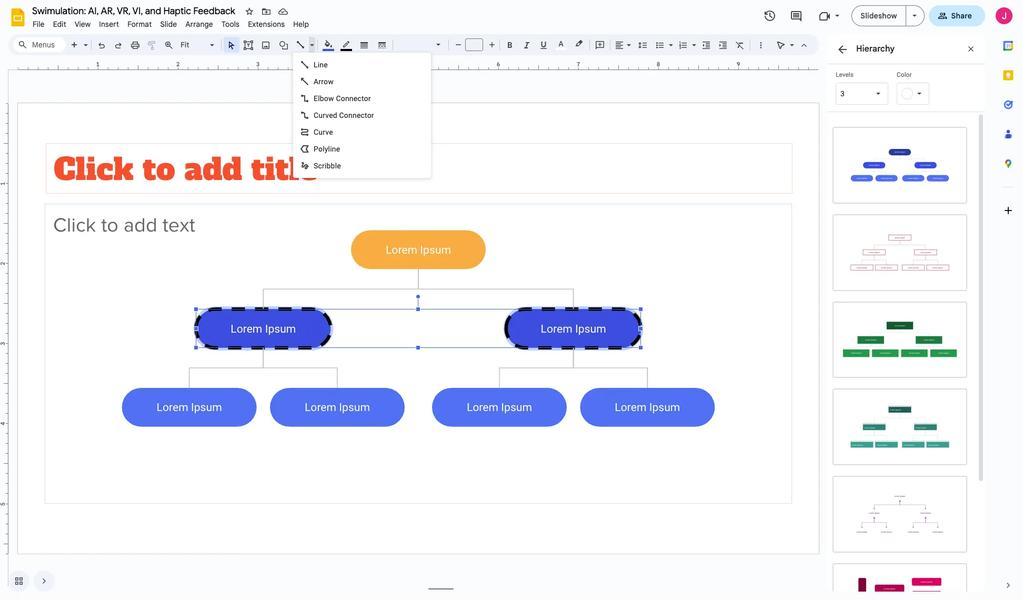 Task type: vqa. For each thing, say whether or not it's contained in the screenshot.
the Edit menu item
yes



Task type: locate. For each thing, give the bounding box(es) containing it.
Star checkbox
[[242, 4, 257, 19]]

option group inside hierarchy section
[[828, 112, 978, 600]]

line l element
[[314, 61, 331, 69]]

slide
[[160, 19, 177, 29]]

a
[[314, 77, 319, 86]]

menu
[[293, 53, 431, 178]]

Team hierarchy with three levels with rectangles. Accent color: #0f9d58, close to green 11. radio
[[828, 296, 973, 384]]

arrange menu item
[[181, 18, 218, 31]]

highlight color image
[[574, 37, 585, 50]]

start slideshow (⌘+enter) image
[[913, 15, 917, 17]]

p olyline
[[314, 145, 340, 153]]

e lbow connector
[[314, 94, 371, 103]]

border weight list. 4px selected. option
[[358, 37, 371, 52]]

share
[[952, 11, 973, 21]]

Team hierarchy with three levels with outline on rectangles. Accent color: #db4437, close to light red berry 1. radio
[[828, 209, 973, 296]]

c urved connector
[[314, 111, 374, 120]]

tools menu item
[[218, 18, 244, 31]]

menu containing l
[[293, 53, 431, 178]]

connector up curved connector c element
[[336, 94, 371, 103]]

new slide with layout image
[[81, 38, 88, 42]]

format
[[128, 19, 152, 29]]

connector for c urved connector
[[340, 111, 374, 120]]

tab list
[[994, 31, 1024, 571]]

border color: black image
[[341, 37, 353, 51]]

edit
[[53, 19, 66, 29]]

v
[[326, 128, 329, 136]]

shape image
[[278, 37, 290, 52]]

mode and view toolbar
[[773, 34, 813, 55]]

color button
[[898, 71, 950, 105]]

extensions menu item
[[244, 18, 289, 31]]

e
[[314, 94, 318, 103]]

slideshow button
[[852, 5, 907, 26]]

navigation
[[0, 563, 55, 600]]

option group
[[828, 112, 978, 600]]

slide menu item
[[156, 18, 181, 31]]

file menu item
[[28, 18, 49, 31]]

connector
[[336, 94, 371, 103], [340, 111, 374, 120]]

1 vertical spatial connector
[[340, 111, 374, 120]]

insert menu item
[[95, 18, 123, 31]]

main toolbar
[[65, 0, 770, 218]]

Team hierarchy with three levels with rectangles and left aligned titles. Accent color: #26a69a, close to green 11. radio
[[828, 384, 973, 471]]

0 vertical spatial connector
[[336, 94, 371, 103]]

menu bar
[[28, 14, 313, 31]]

Zoom field
[[178, 37, 219, 53]]

rrow
[[319, 77, 334, 86]]

hierarchy application
[[0, 0, 1024, 600]]

connector down elbow connector e 'element'
[[340, 111, 374, 120]]

olyline
[[319, 145, 340, 153]]

Team hierarchy with three levels with naked text labels. Accent color: #9c27b0, close to light purple 12. radio
[[828, 471, 973, 558]]

menu bar banner
[[0, 0, 1024, 600]]

menu inside hierarchy application
[[293, 53, 431, 178]]

tools
[[222, 19, 240, 29]]

Zoom text field
[[179, 37, 209, 52]]

menu bar containing file
[[28, 14, 313, 31]]

p
[[314, 145, 319, 153]]

text color image
[[556, 37, 567, 50]]

extensions
[[248, 19, 285, 29]]

insert image image
[[260, 37, 272, 52]]

tab list inside menu bar banner
[[994, 31, 1024, 571]]



Task type: describe. For each thing, give the bounding box(es) containing it.
connector for e lbow connector
[[336, 94, 371, 103]]

menu bar inside menu bar banner
[[28, 14, 313, 31]]

hierarchy section
[[828, 34, 986, 600]]

arrange
[[186, 19, 213, 29]]

3
[[841, 90, 845, 98]]

polyline p element
[[314, 145, 344, 153]]

Font size text field
[[466, 38, 483, 51]]

c
[[314, 111, 319, 120]]

view menu item
[[71, 18, 95, 31]]

Menus field
[[13, 37, 66, 52]]

cur
[[314, 128, 326, 136]]

elbow connector e element
[[314, 94, 374, 103]]

Rename text field
[[28, 4, 241, 17]]

curved connector c element
[[314, 111, 378, 120]]

levels list box
[[836, 71, 889, 105]]

Team hierarchy with three levels with rounded rectangles. Accent color: #4285f4, close to cornflower blue. radio
[[828, 122, 973, 209]]

scribble
[[314, 162, 341, 170]]

levels
[[836, 71, 854, 78]]

urved
[[319, 111, 338, 120]]

curve v element
[[314, 128, 336, 136]]

Font size field
[[466, 38, 488, 54]]

line & paragraph spacing image
[[637, 37, 649, 52]]

l ine
[[314, 61, 328, 69]]

fill color: #0d5ddf, close to dark cornflower blue 2 image
[[323, 37, 335, 51]]

format menu item
[[123, 18, 156, 31]]

hierarchy
[[857, 44, 896, 54]]

view
[[75, 19, 91, 29]]

file
[[33, 19, 45, 29]]

navigation inside hierarchy application
[[0, 563, 55, 600]]

ine
[[318, 61, 328, 69]]

scribble d element
[[314, 162, 344, 170]]

border dash list. line dash: dash selected. option
[[376, 37, 388, 52]]

share button
[[929, 5, 986, 26]]

e
[[329, 128, 333, 136]]

lbow
[[318, 94, 334, 103]]

help menu item
[[289, 18, 313, 31]]

arrow a element
[[314, 77, 337, 86]]

edit menu item
[[49, 18, 71, 31]]

color
[[898, 71, 913, 78]]

a rrow
[[314, 77, 334, 86]]

insert
[[99, 19, 119, 29]]

help
[[294, 19, 309, 29]]

cur v e
[[314, 128, 333, 136]]

Team hierarchy with three levels of rounded rectangles that flows left to right. Accent color: #e91e63, close to light red 1. radio
[[828, 558, 973, 600]]

l
[[314, 61, 318, 69]]

slideshow
[[861, 11, 898, 21]]



